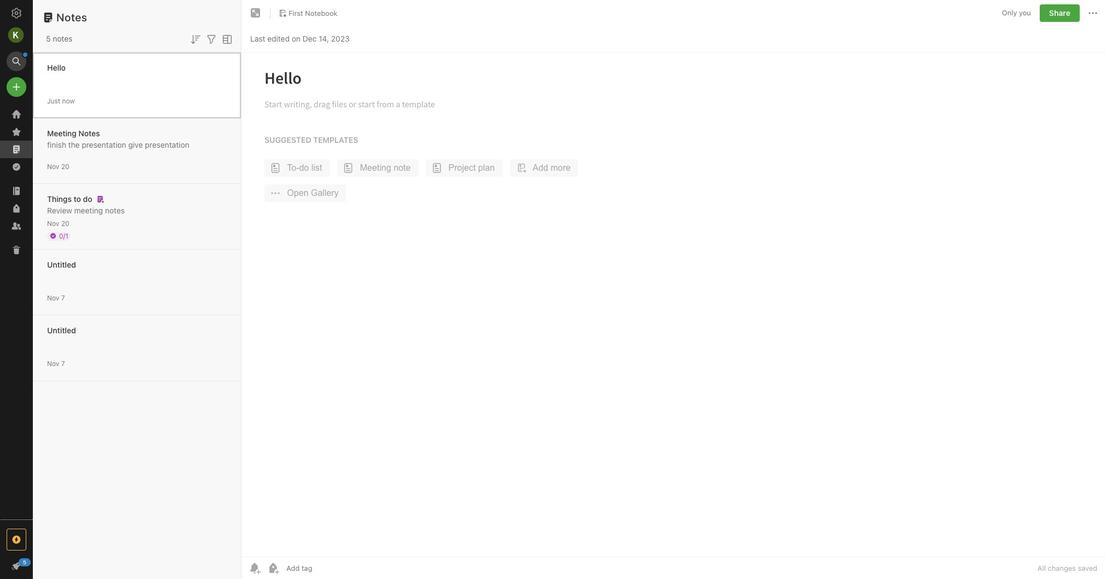Task type: locate. For each thing, give the bounding box(es) containing it.
first
[[289, 9, 303, 17]]

1 nov from the top
[[47, 162, 59, 171]]

share button
[[1041, 4, 1081, 22]]

now
[[62, 97, 75, 105]]

1 horizontal spatial notes
[[105, 206, 125, 215]]

2 untitled from the top
[[47, 326, 76, 335]]

5
[[46, 34, 51, 43], [23, 559, 26, 566]]

0 horizontal spatial 5
[[23, 559, 26, 566]]

presentation right give
[[145, 140, 190, 149]]

notes up 5 notes
[[56, 11, 87, 24]]

5 inside field
[[23, 559, 26, 566]]

1 untitled from the top
[[47, 260, 76, 269]]

things to do
[[47, 194, 92, 204]]

0 vertical spatial nov 7
[[47, 294, 65, 302]]

nov 20
[[47, 162, 69, 171], [47, 219, 69, 228]]

notes
[[56, 11, 87, 24], [79, 128, 100, 138]]

1 vertical spatial 7
[[61, 360, 65, 368]]

0 vertical spatial 5
[[46, 34, 51, 43]]

View options field
[[218, 32, 234, 46]]

nov 7
[[47, 294, 65, 302], [47, 360, 65, 368]]

1 vertical spatial 20
[[61, 219, 69, 228]]

0 horizontal spatial presentation
[[82, 140, 126, 149]]

5 notes
[[46, 34, 72, 43]]

2 nov 7 from the top
[[47, 360, 65, 368]]

notes up the 'the'
[[79, 128, 100, 138]]

nov
[[47, 162, 59, 171], [47, 219, 59, 228], [47, 294, 59, 302], [47, 360, 59, 368]]

untitled
[[47, 260, 76, 269], [47, 326, 76, 335]]

Add filters field
[[205, 32, 218, 46]]

1 horizontal spatial 5
[[46, 34, 51, 43]]

you
[[1020, 8, 1032, 17]]

to
[[74, 194, 81, 204]]

last edited on dec 14, 2023
[[250, 34, 350, 43]]

5 up hello
[[46, 34, 51, 43]]

last
[[250, 34, 265, 43]]

changes
[[1049, 564, 1077, 573]]

Note Editor text field
[[242, 53, 1107, 557]]

5 left 'click to expand' image
[[23, 559, 26, 566]]

upgrade image
[[10, 534, 23, 547]]

add a reminder image
[[248, 562, 261, 575]]

2023
[[331, 34, 350, 43]]

notes right meeting
[[105, 206, 125, 215]]

share
[[1050, 8, 1071, 18]]

1 vertical spatial notes
[[79, 128, 100, 138]]

add tag image
[[267, 562, 280, 575]]

notebook
[[305, 9, 338, 17]]

meeting
[[47, 128, 77, 138]]

0 vertical spatial untitled
[[47, 260, 76, 269]]

review meeting notes
[[47, 206, 125, 215]]

14,
[[319, 34, 329, 43]]

7
[[61, 294, 65, 302], [61, 360, 65, 368]]

1 vertical spatial nov 7
[[47, 360, 65, 368]]

1 vertical spatial 5
[[23, 559, 26, 566]]

saved
[[1079, 564, 1098, 573]]

all changes saved
[[1038, 564, 1098, 573]]

notes
[[53, 34, 72, 43], [105, 206, 125, 215]]

note list element
[[33, 0, 242, 580]]

1 vertical spatial untitled
[[47, 326, 76, 335]]

20 up 0/1
[[61, 219, 69, 228]]

0 vertical spatial nov 20
[[47, 162, 69, 171]]

4 nov from the top
[[47, 360, 59, 368]]

presentation
[[82, 140, 126, 149], [145, 140, 190, 149]]

notes up hello
[[53, 34, 72, 43]]

things
[[47, 194, 72, 204]]

5 inside note list element
[[46, 34, 51, 43]]

1 vertical spatial notes
[[105, 206, 125, 215]]

edited
[[268, 34, 290, 43]]

nov 20 down finish
[[47, 162, 69, 171]]

1 vertical spatial nov 20
[[47, 219, 69, 228]]

20 down finish
[[61, 162, 69, 171]]

settings image
[[10, 7, 23, 20]]

tree
[[0, 106, 33, 519]]

3 nov from the top
[[47, 294, 59, 302]]

1 horizontal spatial presentation
[[145, 140, 190, 149]]

do
[[83, 194, 92, 204]]

20
[[61, 162, 69, 171], [61, 219, 69, 228]]

presentation right the 'the'
[[82, 140, 126, 149]]

0 vertical spatial 20
[[61, 162, 69, 171]]

note window element
[[242, 0, 1107, 580]]

0 vertical spatial notes
[[53, 34, 72, 43]]

nov 20 down review
[[47, 219, 69, 228]]

2 7 from the top
[[61, 360, 65, 368]]

0 vertical spatial 7
[[61, 294, 65, 302]]



Task type: describe. For each thing, give the bounding box(es) containing it.
Help and Learning task checklist field
[[0, 558, 33, 575]]

2 20 from the top
[[61, 219, 69, 228]]

5 for 5
[[23, 559, 26, 566]]

click to expand image
[[28, 559, 36, 573]]

give
[[128, 140, 143, 149]]

notes inside meeting notes finish the presentation give presentation
[[79, 128, 100, 138]]

the
[[68, 140, 80, 149]]

more actions image
[[1087, 7, 1100, 20]]

first notebook
[[289, 9, 338, 17]]

0 vertical spatial notes
[[56, 11, 87, 24]]

0/1
[[59, 232, 68, 240]]

review
[[47, 206, 72, 215]]

add filters image
[[205, 33, 218, 46]]

0 horizontal spatial notes
[[53, 34, 72, 43]]

only you
[[1003, 8, 1032, 17]]

finish
[[47, 140, 66, 149]]

just
[[47, 97, 60, 105]]

1 20 from the top
[[61, 162, 69, 171]]

meeting notes finish the presentation give presentation
[[47, 128, 190, 149]]

all
[[1038, 564, 1047, 573]]

dec
[[303, 34, 317, 43]]

1 nov 20 from the top
[[47, 162, 69, 171]]

2 presentation from the left
[[145, 140, 190, 149]]

1 7 from the top
[[61, 294, 65, 302]]

home image
[[10, 108, 23, 121]]

just now
[[47, 97, 75, 105]]

Add tag field
[[285, 564, 368, 574]]

first notebook button
[[275, 5, 342, 21]]

only
[[1003, 8, 1018, 17]]

5 for 5 notes
[[46, 34, 51, 43]]

meeting
[[74, 206, 103, 215]]

on
[[292, 34, 301, 43]]

1 nov 7 from the top
[[47, 294, 65, 302]]

account image
[[8, 27, 24, 43]]

hello
[[47, 63, 66, 72]]

2 nov from the top
[[47, 219, 59, 228]]

Account field
[[0, 24, 33, 46]]

2 nov 20 from the top
[[47, 219, 69, 228]]

More actions field
[[1087, 4, 1100, 22]]

1 presentation from the left
[[82, 140, 126, 149]]

Sort options field
[[189, 32, 202, 46]]

expand note image
[[249, 7, 262, 20]]



Task type: vqa. For each thing, say whether or not it's contained in the screenshot.
expand note icon on the top
yes



